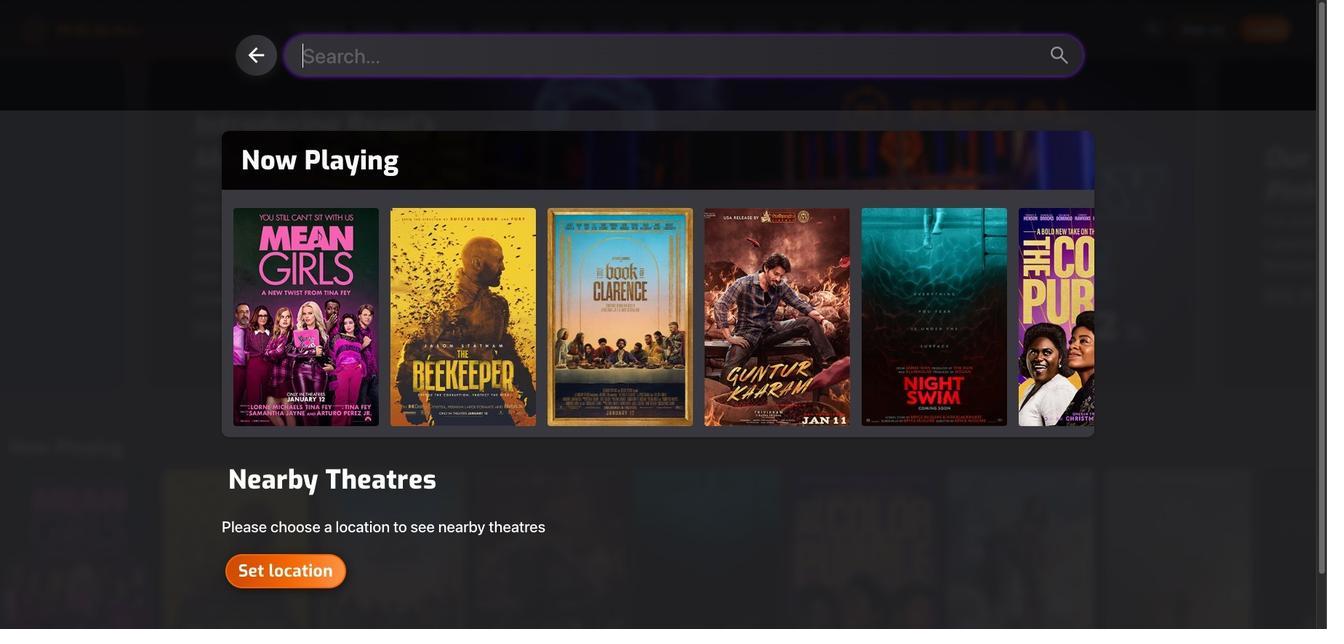 Task type: vqa. For each thing, say whether or not it's contained in the screenshot.
4DX Movies image
yes



Task type: describe. For each thing, give the bounding box(es) containing it.
rpx movies image
[[911, 19, 955, 39]]

imax movies image
[[860, 19, 901, 39]]

go to homepage image
[[23, 17, 143, 41]]

screenx movies image
[[965, 19, 1027, 39]]

main element
[[285, 19, 1032, 39]]

Search... text field
[[285, 36, 1083, 76]]

mystery movie monday image
[[247, 58, 1190, 389]]



Task type: locate. For each thing, give the bounding box(es) containing it.
4dx movies image
[[789, 19, 850, 39]]

mystery movie monday element
[[142, 58, 1190, 389]]

regal dark background image
[[0, 0, 1328, 109]]



